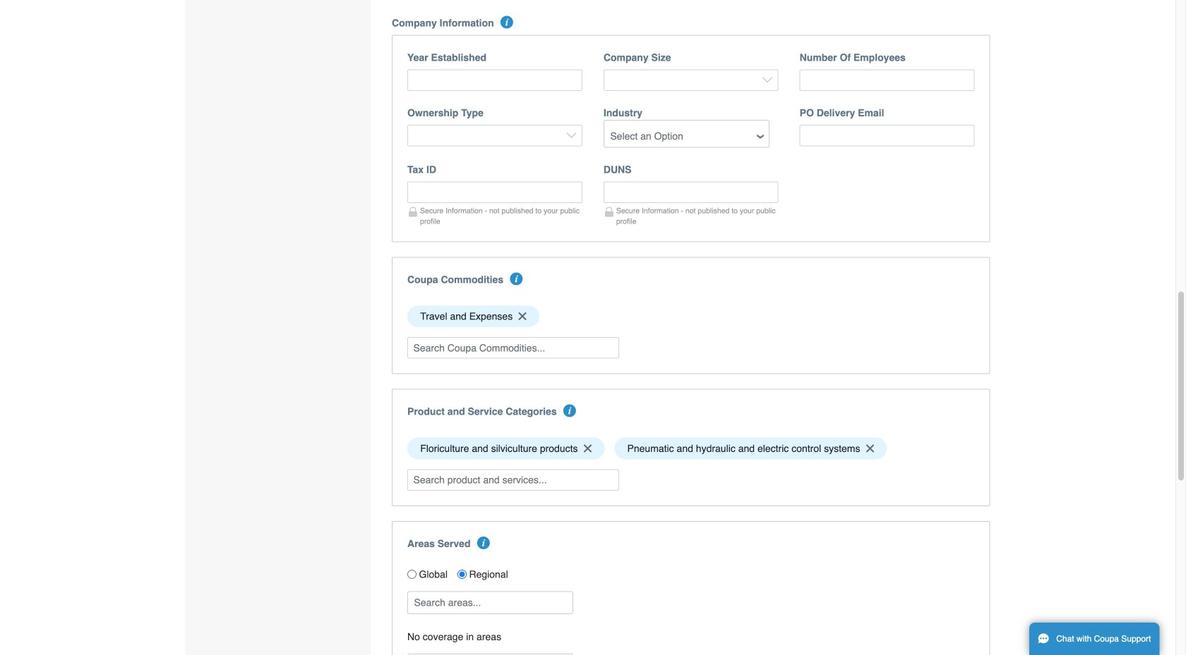 Task type: locate. For each thing, give the bounding box(es) containing it.
selected list box
[[402, 302, 980, 331], [402, 435, 980, 463]]

selected list box for "search product and services..." field
[[402, 435, 980, 463]]

0 horizontal spatial additional information image
[[477, 537, 490, 550]]

option for "search product and services..." field
[[407, 438, 605, 460]]

1 vertical spatial additional information image
[[510, 273, 523, 285]]

0 vertical spatial selected list box
[[402, 302, 980, 331]]

None text field
[[800, 69, 975, 91], [800, 125, 975, 146], [800, 69, 975, 91], [800, 125, 975, 146]]

additional information image
[[501, 16, 513, 28], [510, 273, 523, 285]]

1 horizontal spatial additional information image
[[563, 405, 576, 418]]

0 vertical spatial additional information image
[[563, 405, 576, 418]]

Search product and services... field
[[407, 470, 619, 491]]

1 vertical spatial additional information image
[[477, 537, 490, 550]]

1 vertical spatial selected list box
[[402, 435, 980, 463]]

None text field
[[407, 69, 582, 91], [407, 182, 582, 203], [604, 182, 779, 203], [407, 69, 582, 91], [407, 182, 582, 203], [604, 182, 779, 203]]

None radio
[[407, 570, 417, 580], [458, 570, 467, 580], [407, 570, 417, 580], [458, 570, 467, 580]]

additional information image for "search product and services..." field
[[563, 405, 576, 418]]

Search areas... text field
[[409, 593, 572, 614]]

2 selected list box from the top
[[402, 435, 980, 463]]

option
[[407, 306, 539, 328], [407, 438, 605, 460], [614, 438, 887, 460]]

1 selected list box from the top
[[402, 302, 980, 331]]

additional information image
[[563, 405, 576, 418], [477, 537, 490, 550]]



Task type: vqa. For each thing, say whether or not it's contained in the screenshot.
bottommost Additional Information image
yes



Task type: describe. For each thing, give the bounding box(es) containing it.
additional information image for search areas... text field
[[477, 537, 490, 550]]

selected list box for search coupa commodities... field
[[402, 302, 980, 331]]

option for search coupa commodities... field
[[407, 306, 539, 328]]

0 vertical spatial additional information image
[[501, 16, 513, 28]]

Search Coupa Commodities... field
[[407, 338, 619, 359]]



